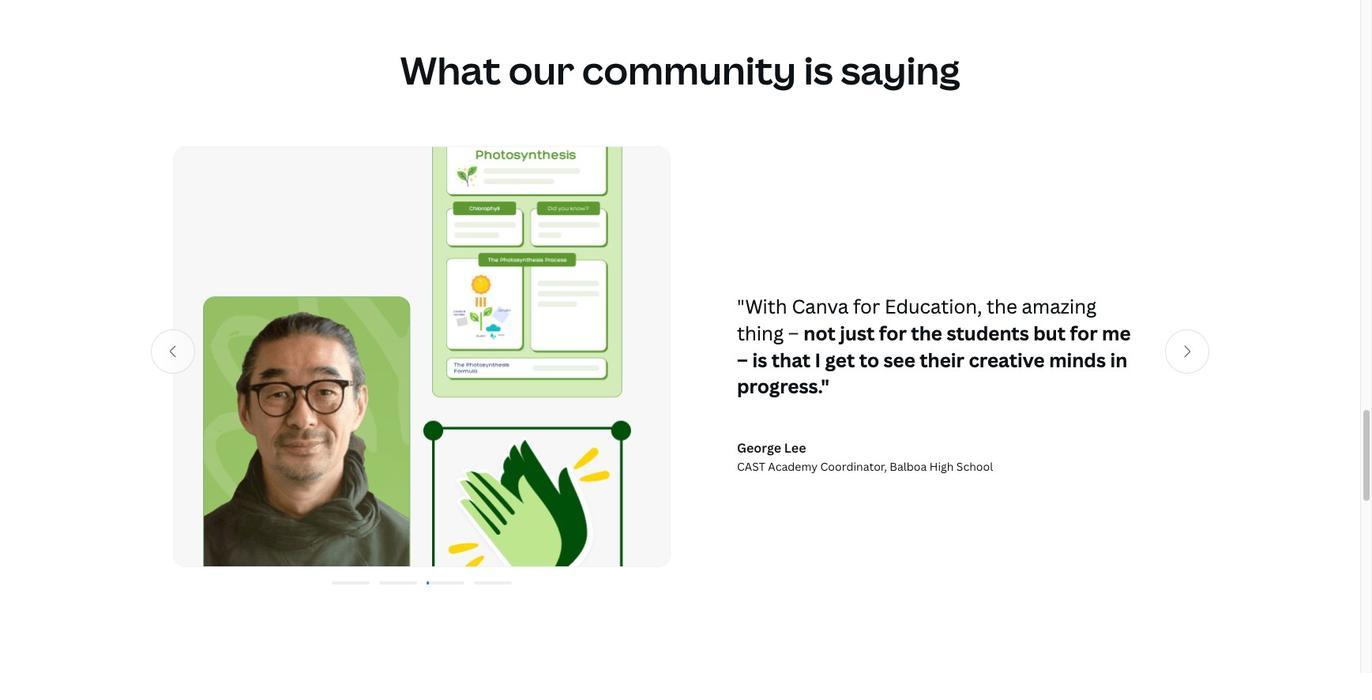 Task type: vqa. For each thing, say whether or not it's contained in the screenshot.
the top WITH
no



Task type: describe. For each thing, give the bounding box(es) containing it.
george
[[737, 439, 781, 456]]

community
[[582, 44, 796, 95]]

george lee cast academy coordinator, balboa high school
[[737, 439, 993, 474]]

the inside "with canva for education, the amazing thing –
[[987, 293, 1017, 319]]

but
[[1033, 320, 1066, 346]]

just
[[840, 320, 875, 346]]

amazing
[[1022, 293, 1097, 319]]

coordinator,
[[820, 459, 887, 474]]

not just for the students but for me – is that i get to see their creative minds in progress."
[[737, 320, 1131, 399]]

balboa
[[890, 459, 927, 474]]

is inside the not just for the students but for me – is that i get to see their creative minds in progress."
[[752, 346, 767, 373]]

school
[[956, 459, 993, 474]]

the inside the not just for the students but for me – is that i get to see their creative minds in progress."
[[911, 320, 942, 346]]

i
[[815, 346, 821, 373]]

their
[[920, 346, 964, 373]]

"with canva for education, the amazing thing –
[[737, 293, 1097, 346]]

academy
[[768, 459, 818, 474]]

not
[[804, 320, 836, 346]]

canva
[[792, 293, 849, 319]]

progress."
[[737, 373, 829, 399]]

– inside the not just for the students but for me – is that i get to see their creative minds in progress."
[[737, 346, 748, 373]]

education,
[[885, 293, 982, 319]]

for up minds
[[1070, 320, 1098, 346]]

– inside "with canva for education, the amazing thing –
[[788, 320, 799, 346]]



Task type: locate. For each thing, give the bounding box(es) containing it.
students
[[947, 320, 1029, 346]]

cast
[[737, 459, 765, 474]]

creative
[[969, 346, 1045, 373]]

0 horizontal spatial is
[[752, 346, 767, 373]]

1 horizontal spatial –
[[788, 320, 799, 346]]

what
[[400, 44, 501, 95]]

– left not
[[788, 320, 799, 346]]

what our community is saying
[[400, 44, 960, 95]]

for
[[853, 293, 880, 319], [879, 320, 907, 346], [1070, 320, 1098, 346]]

in
[[1110, 346, 1127, 373]]

0 vertical spatial is
[[804, 44, 833, 95]]

saying
[[841, 44, 960, 95]]

minds
[[1049, 346, 1106, 373]]

for for just
[[879, 320, 907, 346]]

our
[[509, 44, 574, 95]]

see
[[884, 346, 915, 373]]

lee
[[784, 439, 806, 456]]

thing
[[737, 320, 784, 346]]

get
[[825, 346, 855, 373]]

that
[[772, 346, 811, 373]]

the down education,
[[911, 320, 942, 346]]

1 vertical spatial is
[[752, 346, 767, 373]]

– down thing
[[737, 346, 748, 373]]

for inside "with canva for education, the amazing thing –
[[853, 293, 880, 319]]

1 horizontal spatial is
[[804, 44, 833, 95]]

for up see on the bottom of page
[[879, 320, 907, 346]]

0 horizontal spatial the
[[911, 320, 942, 346]]

the
[[987, 293, 1017, 319], [911, 320, 942, 346]]

the up students
[[987, 293, 1017, 319]]

for for canva
[[853, 293, 880, 319]]

is
[[804, 44, 833, 95], [752, 346, 767, 373]]

me
[[1102, 320, 1131, 346]]

high
[[930, 459, 954, 474]]

0 vertical spatial –
[[788, 320, 799, 346]]

to
[[859, 346, 879, 373]]

1 vertical spatial –
[[737, 346, 748, 373]]

1 horizontal spatial the
[[987, 293, 1017, 319]]

"with
[[737, 293, 787, 319]]

–
[[788, 320, 799, 346], [737, 346, 748, 373]]

for up just
[[853, 293, 880, 319]]

0 horizontal spatial –
[[737, 346, 748, 373]]



